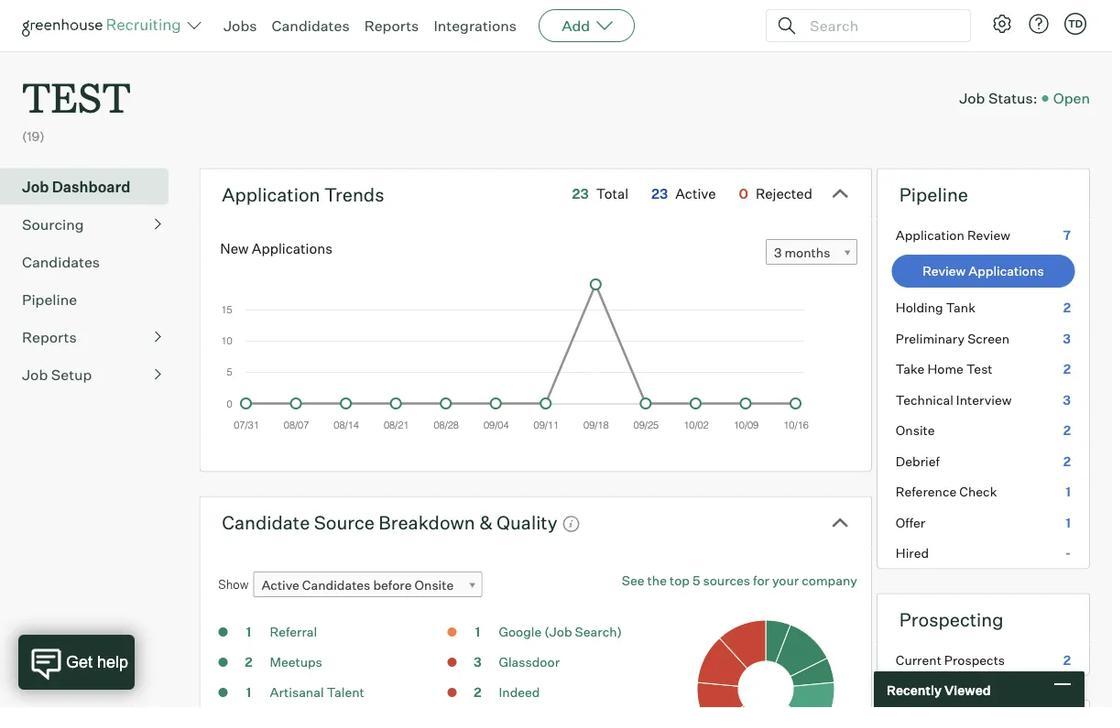 Task type: describe. For each thing, give the bounding box(es) containing it.
screen
[[968, 331, 1010, 347]]

Search text field
[[806, 12, 954, 39]]

2 link for indeed
[[459, 684, 496, 705]]

sourcing link
[[22, 213, 161, 235]]

preliminary
[[896, 331, 965, 347]]

2 for current prospects
[[1064, 652, 1071, 668]]

holding
[[896, 300, 944, 316]]

0
[[739, 185, 749, 202]]

job status:
[[960, 89, 1038, 107]]

job setup
[[22, 365, 92, 384]]

interview
[[957, 392, 1012, 408]]

23 for 23 active
[[652, 185, 668, 202]]

reports inside reports link
[[22, 328, 77, 346]]

1 for google (job search)
[[475, 624, 480, 640]]

check
[[960, 484, 997, 500]]

0 vertical spatial candidates link
[[272, 16, 350, 35]]

2 for take home test
[[1064, 361, 1071, 377]]

viewed
[[945, 682, 991, 698]]

3 right "interview"
[[1063, 392, 1071, 408]]

artisanal
[[270, 685, 324, 701]]

job dashboard
[[22, 178, 130, 196]]

candidate
[[222, 511, 310, 534]]

3 left glassdoor "link"
[[474, 655, 482, 671]]

offer
[[896, 515, 926, 531]]

2 vertical spatial candidates
[[302, 578, 371, 594]]

setup
[[51, 365, 92, 384]]

artisanal talent
[[270, 685, 364, 701]]

(19)
[[22, 128, 45, 145]]

3 left months
[[774, 245, 782, 261]]

0 rejected
[[739, 185, 813, 202]]

show
[[218, 577, 249, 592]]

meetups
[[270, 655, 322, 671]]

test (19)
[[22, 70, 131, 145]]

td button
[[1065, 13, 1087, 35]]

- link
[[878, 538, 1090, 569]]

23 active
[[652, 185, 716, 202]]

current prospects
[[896, 652, 1005, 668]]

7
[[1064, 227, 1071, 243]]

1 for artisanal talent
[[246, 685, 251, 701]]

the
[[648, 573, 667, 589]]

top
[[670, 573, 690, 589]]

source
[[314, 511, 375, 534]]

current
[[896, 652, 942, 668]]

candidate source breakdown & quality
[[222, 511, 558, 534]]

open
[[1054, 89, 1091, 107]]

reference check
[[896, 484, 997, 500]]

total
[[596, 185, 629, 202]]

0 vertical spatial reports link
[[364, 16, 419, 35]]

rejected
[[756, 185, 813, 202]]

preliminary screen
[[896, 331, 1010, 347]]

1 for referral
[[246, 624, 251, 640]]

applications for review applications
[[969, 263, 1044, 279]]

review applications link
[[892, 255, 1075, 288]]

artisanal talent link
[[270, 685, 364, 701]]

see
[[622, 573, 645, 589]]

0 vertical spatial candidates
[[272, 16, 350, 35]]

job for job dashboard
[[22, 178, 49, 196]]

23 total
[[572, 185, 629, 202]]

0 horizontal spatial candidates link
[[22, 251, 161, 273]]

indeed link
[[499, 685, 540, 701]]

for
[[753, 573, 770, 589]]

your
[[773, 573, 799, 589]]

holding tank
[[896, 300, 976, 316]]

company
[[802, 573, 858, 589]]

1 link for google (job search)
[[459, 623, 496, 644]]

application for application trends
[[222, 183, 320, 206]]

indeed
[[499, 685, 540, 701]]

1 horizontal spatial pipeline
[[900, 183, 969, 206]]

candidate source data is not real-time. data may take up to two days to reflect accurately. image
[[562, 515, 581, 533]]

google
[[499, 624, 542, 640]]

breakdown
[[379, 511, 475, 534]]

recently viewed
[[887, 682, 991, 698]]

application for application review
[[896, 227, 965, 243]]

1 vertical spatial onsite
[[415, 578, 454, 594]]

technical interview
[[896, 392, 1012, 408]]

review inside the review applications link
[[923, 263, 966, 279]]

test
[[967, 361, 993, 377]]

test
[[22, 70, 131, 124]]

add
[[562, 16, 590, 35]]

before
[[373, 578, 412, 594]]

recently
[[887, 682, 942, 698]]

1 link for artisanal talent
[[230, 684, 267, 705]]

add button
[[539, 9, 635, 42]]

debrief
[[896, 453, 940, 469]]

see the top 5 sources for your company link
[[622, 572, 858, 590]]

3 right screen
[[1063, 331, 1071, 347]]

google (job search) link
[[499, 624, 622, 640]]

sources
[[703, 573, 751, 589]]

technical
[[896, 392, 954, 408]]

new applications
[[220, 240, 333, 257]]



Task type: locate. For each thing, give the bounding box(es) containing it.
integrations
[[434, 16, 517, 35]]

sourcing
[[22, 215, 84, 233]]

0 vertical spatial reports
[[364, 16, 419, 35]]

search)
[[575, 624, 622, 640]]

1 vertical spatial candidates link
[[22, 251, 161, 273]]

2 link down 3 link
[[459, 684, 496, 705]]

1 horizontal spatial applications
[[969, 263, 1044, 279]]

take home test
[[896, 361, 993, 377]]

pipeline down 'sourcing'
[[22, 290, 77, 309]]

1 vertical spatial reports link
[[22, 326, 161, 348]]

1 link left referral
[[230, 623, 267, 644]]

1 horizontal spatial review
[[968, 227, 1011, 243]]

0 horizontal spatial onsite
[[415, 578, 454, 594]]

applications for new applications
[[252, 240, 333, 257]]

job up 'sourcing'
[[22, 178, 49, 196]]

prospects
[[945, 652, 1005, 668]]

0 horizontal spatial applications
[[252, 240, 333, 257]]

review
[[968, 227, 1011, 243], [923, 263, 966, 279]]

talent
[[327, 685, 364, 701]]

0 vertical spatial 2 link
[[230, 654, 267, 675]]

active candidates before onsite link
[[253, 572, 482, 599]]

1 link up 3 link
[[459, 623, 496, 644]]

2 for debrief
[[1064, 453, 1071, 469]]

active right 'show'
[[262, 578, 300, 594]]

job dashboard link
[[22, 176, 161, 198]]

1 vertical spatial application
[[896, 227, 965, 243]]

reference
[[896, 484, 957, 500]]

1 horizontal spatial candidates link
[[272, 16, 350, 35]]

jobs link
[[224, 16, 257, 35]]

1 link left artisanal
[[230, 684, 267, 705]]

2
[[1064, 300, 1071, 316], [1064, 361, 1071, 377], [1064, 423, 1071, 439], [1064, 453, 1071, 469], [1064, 652, 1071, 668], [245, 655, 253, 671], [474, 685, 482, 701]]

reports link left integrations link
[[364, 16, 419, 35]]

onsite up debrief
[[896, 423, 935, 439]]

application
[[222, 183, 320, 206], [896, 227, 965, 243]]

active
[[676, 185, 716, 202], [262, 578, 300, 594]]

2 link for meetups
[[230, 654, 267, 675]]

1 link for referral
[[230, 623, 267, 644]]

td button
[[1061, 9, 1091, 38]]

1 horizontal spatial 23
[[652, 185, 668, 202]]

2 23 from the left
[[652, 185, 668, 202]]

1 horizontal spatial active
[[676, 185, 716, 202]]

candidates
[[272, 16, 350, 35], [22, 253, 100, 271], [302, 578, 371, 594]]

1 vertical spatial 2 link
[[459, 684, 496, 705]]

5
[[693, 573, 701, 589]]

1 horizontal spatial 2 link
[[459, 684, 496, 705]]

23 right total
[[652, 185, 668, 202]]

23 left total
[[572, 185, 589, 202]]

application trends
[[222, 183, 384, 206]]

candidates link right the jobs link
[[272, 16, 350, 35]]

job
[[960, 89, 986, 107], [22, 178, 49, 196], [22, 365, 48, 384]]

active left 0
[[676, 185, 716, 202]]

application up new applications
[[222, 183, 320, 206]]

reports left integrations link
[[364, 16, 419, 35]]

configure image
[[992, 13, 1014, 35]]

candidates link
[[272, 16, 350, 35], [22, 251, 161, 273]]

tank
[[946, 300, 976, 316]]

take
[[896, 361, 925, 377]]

onsite right before at the left
[[415, 578, 454, 594]]

integrations link
[[434, 16, 517, 35]]

1 23 from the left
[[572, 185, 589, 202]]

0 vertical spatial applications
[[252, 240, 333, 257]]

pipeline
[[900, 183, 969, 206], [22, 290, 77, 309]]

active candidates before onsite
[[262, 578, 454, 594]]

test link
[[22, 51, 131, 128]]

review down the application review
[[923, 263, 966, 279]]

2 for onsite
[[1064, 423, 1071, 439]]

-
[[1065, 545, 1071, 561]]

see the top 5 sources for your company
[[622, 573, 858, 589]]

applications up tank
[[969, 263, 1044, 279]]

new
[[220, 240, 249, 257]]

1 vertical spatial job
[[22, 178, 49, 196]]

onsite
[[896, 423, 935, 439], [415, 578, 454, 594]]

0 vertical spatial review
[[968, 227, 1011, 243]]

months
[[785, 245, 831, 261]]

job for job status:
[[960, 89, 986, 107]]

3 months
[[774, 245, 831, 261]]

1 horizontal spatial reports
[[364, 16, 419, 35]]

3 months link
[[766, 239, 858, 266]]

2 link
[[230, 654, 267, 675], [459, 684, 496, 705]]

1 horizontal spatial onsite
[[896, 423, 935, 439]]

&
[[479, 511, 493, 534]]

dashboard
[[52, 178, 130, 196]]

meetups link
[[270, 655, 322, 671]]

reports up job setup
[[22, 328, 77, 346]]

2 vertical spatial job
[[22, 365, 48, 384]]

1 vertical spatial review
[[923, 263, 966, 279]]

0 horizontal spatial reports link
[[22, 326, 161, 348]]

application up "review applications"
[[896, 227, 965, 243]]

2 link left meetups link at the left bottom of the page
[[230, 654, 267, 675]]

23 for 23 total
[[572, 185, 589, 202]]

google (job search)
[[499, 624, 622, 640]]

1 vertical spatial reports
[[22, 328, 77, 346]]

referral link
[[270, 624, 317, 640]]

candidates down 'sourcing'
[[22, 253, 100, 271]]

job left setup
[[22, 365, 48, 384]]

0 vertical spatial onsite
[[896, 423, 935, 439]]

0 vertical spatial application
[[222, 183, 320, 206]]

job left status:
[[960, 89, 986, 107]]

pipeline up the application review
[[900, 183, 969, 206]]

0 vertical spatial job
[[960, 89, 986, 107]]

candidates link up pipeline link
[[22, 251, 161, 273]]

candidates right the jobs link
[[272, 16, 350, 35]]

greenhouse recruiting image
[[22, 15, 187, 37]]

referral
[[270, 624, 317, 640]]

1 vertical spatial active
[[262, 578, 300, 594]]

candidates left before at the left
[[302, 578, 371, 594]]

reports
[[364, 16, 419, 35], [22, 328, 77, 346]]

applications down "application trends" in the left top of the page
[[252, 240, 333, 257]]

quality
[[497, 511, 558, 534]]

status:
[[989, 89, 1038, 107]]

0 horizontal spatial 2 link
[[230, 654, 267, 675]]

1 horizontal spatial application
[[896, 227, 965, 243]]

pipeline link
[[22, 288, 161, 310]]

1 vertical spatial applications
[[969, 263, 1044, 279]]

jobs
[[224, 16, 257, 35]]

0 horizontal spatial application
[[222, 183, 320, 206]]

0 vertical spatial active
[[676, 185, 716, 202]]

3 link
[[459, 654, 496, 675]]

1 vertical spatial candidates
[[22, 253, 100, 271]]

0 horizontal spatial pipeline
[[22, 290, 77, 309]]

(job
[[545, 624, 572, 640]]

trends
[[324, 183, 384, 206]]

td
[[1068, 17, 1083, 30]]

review up "review applications"
[[968, 227, 1011, 243]]

job for job setup
[[22, 365, 48, 384]]

23
[[572, 185, 589, 202], [652, 185, 668, 202]]

candidate source data is not real-time. data may take up to two days to reflect accurately. element
[[558, 507, 581, 539]]

review applications
[[923, 263, 1044, 279]]

0 horizontal spatial review
[[923, 263, 966, 279]]

glassdoor link
[[499, 655, 560, 671]]

home
[[928, 361, 964, 377]]

glassdoor
[[499, 655, 560, 671]]

job setup link
[[22, 364, 161, 386]]

0 horizontal spatial reports
[[22, 328, 77, 346]]

0 horizontal spatial active
[[262, 578, 300, 594]]

2 for holding tank
[[1064, 300, 1071, 316]]

reports link
[[364, 16, 419, 35], [22, 326, 161, 348]]

0 vertical spatial pipeline
[[900, 183, 969, 206]]

1 vertical spatial pipeline
[[22, 290, 77, 309]]

0 horizontal spatial 23
[[572, 185, 589, 202]]

1 horizontal spatial reports link
[[364, 16, 419, 35]]

reports link up the job setup link
[[22, 326, 161, 348]]

prospecting
[[900, 608, 1004, 631]]



Task type: vqa. For each thing, say whether or not it's contained in the screenshot.
(San
no



